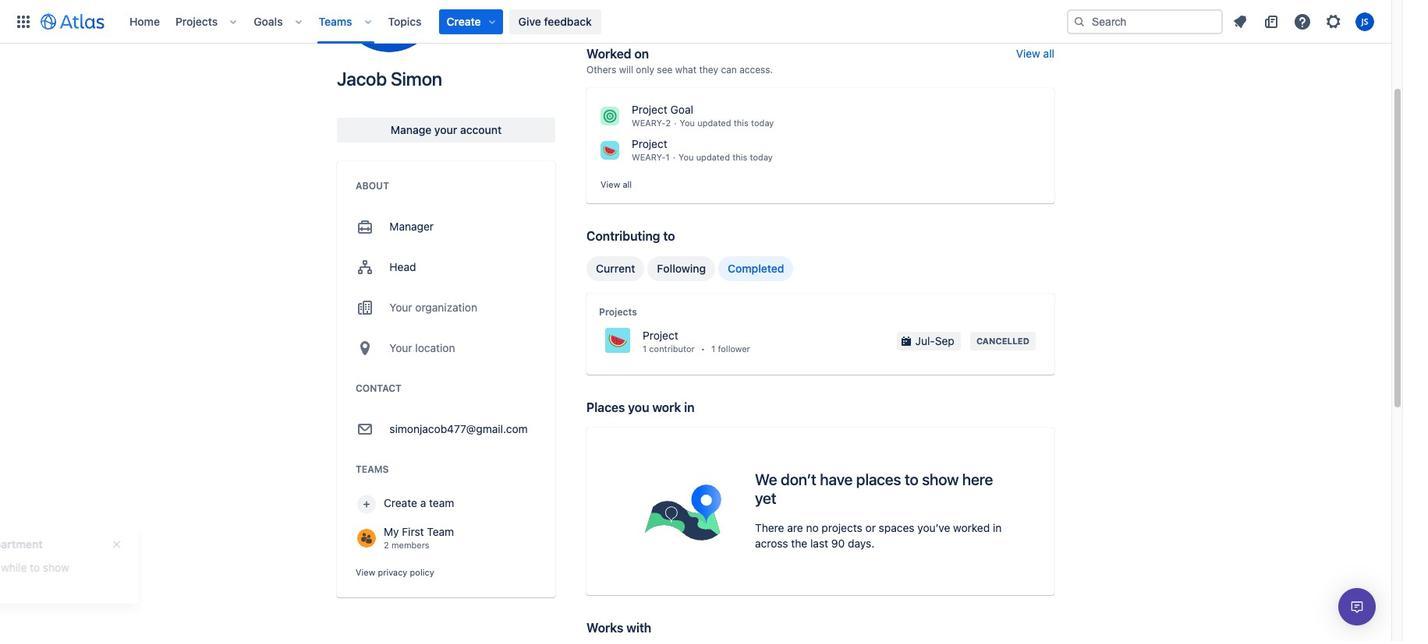Task type: locate. For each thing, give the bounding box(es) containing it.
we don't have places to show here yet
[[755, 471, 993, 508]]

2 vertical spatial your
[[4, 562, 27, 575]]

0 vertical spatial project
[[632, 103, 667, 116]]

your left "location"
[[389, 342, 412, 355]]

simonjacob477@gmail.com
[[389, 423, 528, 436]]

your organization
[[389, 301, 477, 314]]

project up weary-1 on the left
[[632, 137, 667, 151]]

banner containing home
[[0, 0, 1391, 44]]

show left here
[[922, 471, 959, 489]]

show right while
[[177, 562, 203, 575]]

a right take
[[126, 562, 132, 575]]

your down head
[[389, 301, 412, 314]]

in right worked
[[993, 522, 1002, 535]]

completed button
[[718, 256, 794, 281]]

you updated this today
[[680, 118, 774, 128], [679, 152, 773, 162]]

view all link
[[1016, 47, 1054, 60], [601, 179, 632, 191]]

2 down my at the bottom left of page
[[384, 540, 389, 551]]

top element
[[9, 0, 1067, 43]]

places
[[856, 471, 901, 489]]

you for project goal
[[680, 118, 695, 128]]

contributor
[[649, 344, 695, 354]]

1 for 1 contributor
[[643, 344, 647, 354]]

0 vertical spatial you
[[680, 118, 695, 128]]

updated
[[697, 118, 731, 128], [696, 152, 730, 162], [42, 538, 86, 551]]

this for project
[[732, 152, 747, 162]]

places you work in
[[586, 401, 694, 415]]

your inside "your change might take a while to show everywhere"
[[4, 562, 27, 575]]

1 horizontal spatial view all
[[1016, 47, 1054, 60]]

0 vertical spatial all
[[1043, 47, 1054, 60]]

0 vertical spatial you updated this today
[[680, 118, 774, 128]]

1 vertical spatial in
[[993, 522, 1002, 535]]

today for project
[[750, 152, 773, 162]]

1 vertical spatial teams
[[356, 464, 389, 476]]

updated right weary-1 on the left
[[696, 152, 730, 162]]

0 vertical spatial updated
[[697, 118, 731, 128]]

completed
[[728, 262, 784, 275]]

1 vertical spatial view all link
[[601, 179, 632, 191]]

account image
[[1355, 12, 1374, 31]]

topics link
[[383, 9, 426, 34]]

0 vertical spatial this
[[734, 118, 749, 128]]

updated up change
[[42, 538, 86, 551]]

2 vertical spatial project
[[643, 329, 678, 342]]

1
[[666, 152, 670, 162], [643, 344, 647, 354], [711, 344, 715, 354]]

today for project goal
[[751, 118, 774, 128]]

a inside "your change might take a while to show everywhere"
[[126, 562, 132, 575]]

1 vertical spatial you updated this today
[[679, 152, 773, 162]]

updated for project goal
[[697, 118, 731, 128]]

1 horizontal spatial create
[[447, 14, 481, 28]]

your
[[389, 301, 412, 314], [389, 342, 412, 355], [4, 562, 27, 575]]

teams
[[319, 14, 352, 28], [356, 464, 389, 476]]

0 horizontal spatial view all link
[[601, 179, 632, 191]]

to up following
[[663, 229, 675, 243]]

1 weary- from the top
[[632, 118, 666, 128]]

a left 'team'
[[420, 497, 426, 510]]

you right weary-1 on the left
[[679, 152, 694, 162]]

2 down project goal at the left top of the page
[[666, 118, 671, 128]]

show inside "your change might take a while to show everywhere"
[[177, 562, 203, 575]]

2 horizontal spatial to
[[905, 471, 918, 489]]

show inside we don't have places to show here yet
[[922, 471, 959, 489]]

view
[[1016, 47, 1040, 60], [601, 179, 620, 190], [356, 568, 375, 578]]

1 down weary-2
[[666, 152, 670, 162]]

0 horizontal spatial your
[[89, 538, 112, 551]]

2 vertical spatial updated
[[42, 538, 86, 551]]

0 vertical spatial create
[[447, 14, 481, 28]]

1 horizontal spatial projects
[[599, 306, 637, 318]]

2
[[666, 118, 671, 128], [384, 540, 389, 551]]

0 horizontal spatial 1
[[643, 344, 647, 354]]

2 weary- from the top
[[632, 152, 666, 162]]

to right while
[[164, 562, 174, 575]]

there are no projects or spaces you've worked in across the last 90 days.
[[755, 522, 1002, 551]]

0 horizontal spatial projects
[[175, 14, 218, 28]]

1 horizontal spatial view
[[601, 179, 620, 190]]

1 horizontal spatial in
[[993, 522, 1002, 535]]

0 vertical spatial a
[[420, 497, 426, 510]]

weary-
[[632, 118, 666, 128], [632, 152, 666, 162]]

you for project
[[679, 152, 694, 162]]

yet
[[755, 490, 776, 508]]

1 left contributor
[[643, 344, 647, 354]]

create up my at the bottom left of page
[[384, 497, 417, 510]]

in inside there are no projects or spaces you've worked in across the last 90 days.
[[993, 522, 1002, 535]]

my first team 2 members
[[384, 526, 454, 551]]

goals
[[254, 14, 283, 28]]

2 vertical spatial view
[[356, 568, 375, 578]]

1 vertical spatial a
[[126, 562, 132, 575]]

1 vertical spatial updated
[[696, 152, 730, 162]]

no
[[806, 522, 819, 535]]

0 horizontal spatial all
[[623, 179, 632, 190]]

in right "work"
[[684, 401, 694, 415]]

projects down current button
[[599, 306, 637, 318]]

1 vertical spatial this
[[732, 152, 747, 162]]

0 vertical spatial your
[[389, 301, 412, 314]]

0 horizontal spatial a
[[126, 562, 132, 575]]

project up weary-2
[[632, 103, 667, 116]]

banner
[[0, 0, 1391, 44]]

1 horizontal spatial to
[[663, 229, 675, 243]]

teams link
[[314, 9, 357, 34]]

projects
[[822, 522, 862, 535]]

1 vertical spatial you
[[679, 152, 694, 162]]

contributing to
[[586, 229, 675, 243]]

view all for the leftmost view all link
[[601, 179, 632, 190]]

0 horizontal spatial create
[[384, 497, 417, 510]]

0 vertical spatial teams
[[319, 14, 352, 28]]

1 horizontal spatial your
[[434, 123, 457, 136]]

projects
[[175, 14, 218, 28], [599, 306, 637, 318]]

projects link
[[171, 9, 222, 34]]

projects right home
[[175, 14, 218, 28]]

0 vertical spatial in
[[684, 401, 694, 415]]

1 horizontal spatial teams
[[356, 464, 389, 476]]

0 vertical spatial weary-
[[632, 118, 666, 128]]

0 horizontal spatial in
[[684, 401, 694, 415]]

everywhere
[[4, 577, 63, 590]]

teams up create a team
[[356, 464, 389, 476]]

first
[[402, 526, 424, 539]]

0 horizontal spatial view
[[356, 568, 375, 578]]

work
[[652, 401, 681, 415]]

view for places you work in
[[356, 568, 375, 578]]

create inside 'dropdown button'
[[447, 14, 481, 28]]

weary-2
[[632, 118, 671, 128]]

topics
[[388, 14, 422, 28]]

weary- for project
[[632, 152, 666, 162]]

you've
[[917, 522, 950, 535]]

1 vertical spatial project
[[632, 137, 667, 151]]

this
[[734, 118, 749, 128], [732, 152, 747, 162]]

create
[[447, 14, 481, 28], [384, 497, 417, 510]]

group
[[586, 256, 794, 281]]

1 vertical spatial 2
[[384, 540, 389, 551]]

1 vertical spatial show
[[177, 562, 203, 575]]

notifications image
[[1231, 12, 1249, 31]]

create inside button
[[384, 497, 417, 510]]

projects inside top element
[[175, 14, 218, 28]]

to right places
[[905, 471, 918, 489]]

current button
[[586, 256, 645, 281]]

1 vertical spatial view all
[[601, 179, 632, 190]]

project up 1 contributor
[[643, 329, 678, 342]]

0 horizontal spatial to
[[164, 562, 174, 575]]

0 vertical spatial show
[[922, 471, 959, 489]]

you updated this today for project goal
[[680, 118, 774, 128]]

2 vertical spatial to
[[164, 562, 174, 575]]

project
[[632, 103, 667, 116], [632, 137, 667, 151], [643, 329, 678, 342]]

you down goal
[[680, 118, 695, 128]]

spaces
[[879, 522, 914, 535]]

give
[[518, 14, 541, 28]]

0 vertical spatial projects
[[175, 14, 218, 28]]

your for your location
[[389, 342, 412, 355]]

your right "manage"
[[434, 123, 457, 136]]

to
[[663, 229, 675, 243], [905, 471, 918, 489], [164, 562, 174, 575]]

1 vertical spatial your
[[389, 342, 412, 355]]

1 left follower
[[711, 344, 715, 354]]

1 horizontal spatial view all link
[[1016, 47, 1054, 60]]

0 horizontal spatial teams
[[319, 14, 352, 28]]

manager
[[389, 220, 434, 233]]

a
[[420, 497, 426, 510], [126, 562, 132, 575]]

0 horizontal spatial 2
[[384, 540, 389, 551]]

your up everywhere
[[4, 562, 27, 575]]

teams up jacob
[[319, 14, 352, 28]]

places
[[586, 401, 625, 415]]

2 horizontal spatial view
[[1016, 47, 1040, 60]]

1 horizontal spatial 1
[[666, 152, 670, 162]]

create for create
[[447, 14, 481, 28]]

give feedback button
[[509, 9, 601, 34]]

to inside "your change might take a while to show everywhere"
[[164, 562, 174, 575]]

0 vertical spatial view all
[[1016, 47, 1054, 60]]

updated down they
[[697, 118, 731, 128]]

view all
[[1016, 47, 1054, 60], [601, 179, 632, 190]]

1 vertical spatial to
[[905, 471, 918, 489]]

1 horizontal spatial show
[[922, 471, 959, 489]]

your up take
[[89, 538, 112, 551]]

weary- down weary-2
[[632, 152, 666, 162]]

1 vertical spatial today
[[750, 152, 773, 162]]

manage your account
[[391, 123, 502, 136]]

1 vertical spatial create
[[384, 497, 417, 510]]

2 horizontal spatial 1
[[711, 344, 715, 354]]

1 vertical spatial view
[[601, 179, 620, 190]]

1 vertical spatial all
[[623, 179, 632, 190]]

0 horizontal spatial show
[[177, 562, 203, 575]]

in
[[684, 401, 694, 415], [993, 522, 1002, 535]]

your
[[434, 123, 457, 136], [89, 538, 112, 551]]

weary- down project goal at the left top of the page
[[632, 118, 666, 128]]

0 vertical spatial today
[[751, 118, 774, 128]]

create right topics on the left top of page
[[447, 14, 481, 28]]

0 horizontal spatial view all
[[601, 179, 632, 190]]

1 horizontal spatial a
[[420, 497, 426, 510]]

days.
[[848, 538, 874, 551]]

1 vertical spatial weary-
[[632, 152, 666, 162]]

1 horizontal spatial all
[[1043, 47, 1054, 60]]

updated for project
[[696, 152, 730, 162]]

1 horizontal spatial 2
[[666, 118, 671, 128]]

works with
[[586, 621, 651, 635]]

create button
[[439, 9, 503, 34]]

show
[[922, 471, 959, 489], [177, 562, 203, 575]]

or
[[865, 522, 876, 535]]

last
[[810, 538, 828, 551]]



Task type: describe. For each thing, give the bounding box(es) containing it.
head
[[389, 260, 416, 274]]

1 contributor
[[643, 344, 695, 354]]

view for projects
[[601, 179, 620, 190]]

goal
[[670, 103, 693, 116]]

you updated this today for project
[[679, 152, 773, 162]]

0 vertical spatial to
[[663, 229, 675, 243]]

current
[[596, 262, 635, 275]]

open intercom messenger image
[[1348, 598, 1366, 617]]

team
[[429, 497, 454, 510]]

1 for 1 follower
[[711, 344, 715, 354]]

switch to... image
[[14, 12, 33, 31]]

your change might take a while to show everywhere
[[4, 562, 203, 590]]

don't
[[781, 471, 816, 489]]

home link
[[125, 9, 165, 34]]

jul-
[[915, 334, 935, 348]]

worked
[[953, 522, 990, 535]]

jul-sep
[[915, 334, 954, 348]]

2 inside my first team 2 members
[[384, 540, 389, 551]]

simon
[[391, 68, 442, 90]]

Search field
[[1067, 9, 1223, 34]]

search image
[[1073, 15, 1086, 28]]

your for your change might take a while to show everywhere
[[4, 562, 27, 575]]

contact
[[356, 383, 401, 395]]

view privacy policy
[[356, 568, 434, 578]]

jacob simon
[[337, 68, 442, 90]]

you
[[628, 401, 649, 415]]

account
[[460, 123, 502, 136]]

create for create a team
[[384, 497, 417, 510]]

department
[[115, 538, 177, 551]]

give feedback
[[518, 14, 592, 28]]

0 vertical spatial view all link
[[1016, 47, 1054, 60]]

about
[[356, 180, 389, 192]]

project goal
[[632, 103, 693, 116]]

others
[[586, 64, 616, 76]]

policy
[[410, 568, 434, 578]]

sep
[[935, 334, 954, 348]]

teams inside top element
[[319, 14, 352, 28]]

have
[[820, 471, 853, 489]]

others will only see what they can access.
[[586, 64, 773, 76]]

access.
[[739, 64, 773, 76]]

manage
[[391, 123, 431, 136]]

view all for top view all link
[[1016, 47, 1054, 60]]

my
[[384, 526, 399, 539]]

settings image
[[1324, 12, 1343, 31]]

1 follower
[[711, 344, 750, 354]]

help image
[[1293, 12, 1312, 31]]

the
[[791, 538, 807, 551]]

worked on
[[586, 47, 649, 61]]

cancelled
[[976, 336, 1029, 346]]

goals link
[[249, 9, 287, 34]]

1 vertical spatial projects
[[599, 306, 637, 318]]

with
[[626, 621, 651, 635]]

0 vertical spatial your
[[434, 123, 457, 136]]

are
[[787, 522, 803, 535]]

group containing current
[[586, 256, 794, 281]]

90
[[831, 538, 845, 551]]

0 vertical spatial 2
[[666, 118, 671, 128]]

privacy
[[378, 568, 407, 578]]

works
[[586, 621, 623, 635]]

create a team button
[[356, 489, 537, 520]]

only
[[636, 64, 654, 76]]

you've updated your department
[[4, 538, 177, 551]]

can
[[721, 64, 737, 76]]

change
[[30, 562, 67, 575]]

weary- for project goal
[[632, 118, 666, 128]]

your for your organization
[[389, 301, 412, 314]]

take
[[102, 562, 123, 575]]

worked
[[586, 47, 631, 61]]

members
[[391, 540, 429, 551]]

a inside button
[[420, 497, 426, 510]]

while
[[135, 562, 161, 575]]

see
[[657, 64, 673, 76]]

location
[[415, 342, 455, 355]]

what
[[675, 64, 697, 76]]

create a team
[[384, 497, 454, 510]]

your location
[[389, 342, 455, 355]]

view privacy policy link
[[356, 568, 434, 578]]

1 vertical spatial your
[[89, 538, 112, 551]]

this for project goal
[[734, 118, 749, 128]]

all for top view all link
[[1043, 47, 1054, 60]]

manage your account link
[[337, 118, 555, 143]]

here
[[962, 471, 993, 489]]

feedback
[[544, 14, 592, 28]]

to inside we don't have places to show here yet
[[905, 471, 918, 489]]

organization
[[415, 301, 477, 314]]

across
[[755, 538, 788, 551]]

0 vertical spatial view
[[1016, 47, 1040, 60]]

weary-1
[[632, 152, 670, 162]]

there
[[755, 522, 784, 535]]

team
[[427, 526, 454, 539]]

contributing
[[586, 229, 660, 243]]

they
[[699, 64, 718, 76]]

following button
[[648, 256, 715, 281]]

all for the leftmost view all link
[[623, 179, 632, 190]]

following
[[657, 262, 706, 275]]

might
[[70, 562, 99, 575]]

follower
[[718, 344, 750, 354]]



Task type: vqa. For each thing, say whether or not it's contained in the screenshot.
Search teams 'image'
no



